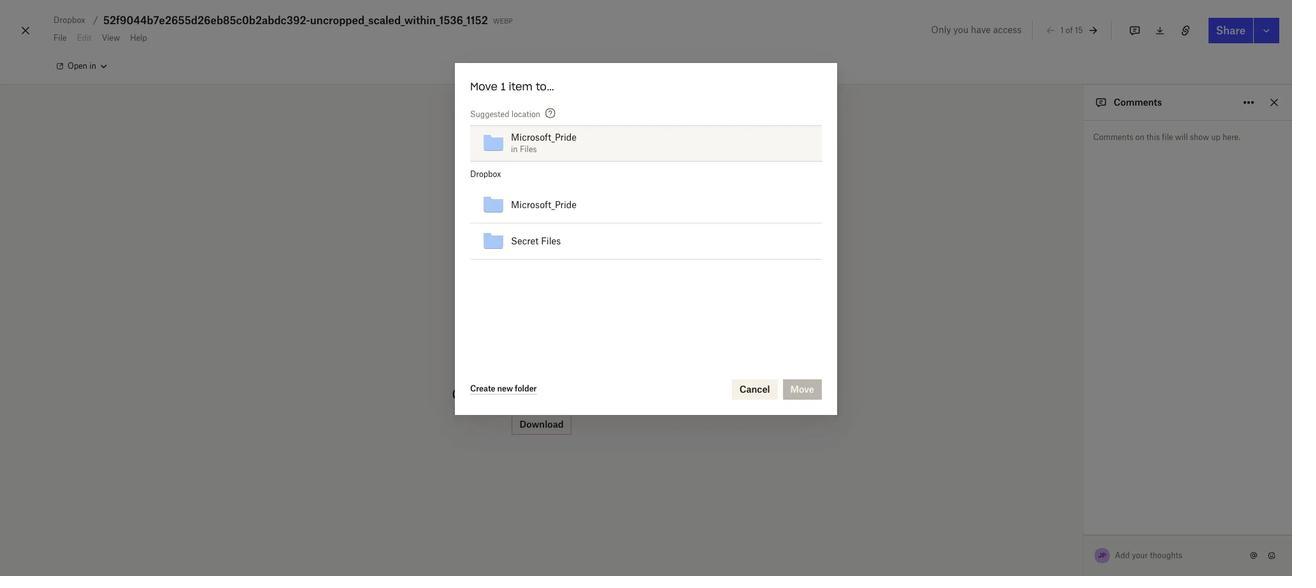 Task type: describe. For each thing, give the bounding box(es) containing it.
in files link
[[511, 145, 537, 154]]

uncropped_scaled_within_1536_1152
[[310, 14, 488, 27]]

file for preview
[[610, 386, 631, 404]]

suggested location
[[471, 109, 541, 119]]

microsoft_pride_21_pansexual.jpg uploaded to
[[1026, 483, 1151, 505]]

secret files row
[[471, 223, 822, 260]]

move 1 item to… dialog
[[455, 63, 838, 416]]

microsoft_pride_21_pansexual.jpg
[[1026, 483, 1151, 492]]

share button
[[1209, 18, 1254, 43]]

microsoft_pride_21_pride_flag.jpg
[[1026, 407, 1152, 417]]

your
[[1133, 551, 1149, 561]]

suggested
[[471, 109, 510, 119]]

row group inside move 1 item to… dialog
[[471, 187, 822, 260]]

couldn't preview this file
[[452, 386, 631, 404]]

uploading 15 of 64 items 7 minutes left
[[1044, 543, 1152, 564]]

move
[[471, 80, 498, 93]]

folder
[[515, 385, 537, 394]]

minutes
[[1050, 554, 1079, 564]]

move 1 item to…
[[471, 80, 555, 93]]

uploading
[[1044, 543, 1089, 553]]

show
[[1191, 133, 1210, 142]]

thoughts
[[1151, 551, 1183, 561]]

to for microsoft_pride_21_neutrois.jpg
[[1082, 384, 1088, 392]]

/
[[93, 15, 98, 26]]

uploaded for microsoft_pride_21_intersex.jpg
[[1051, 460, 1080, 467]]

dropbox
[[471, 169, 501, 179]]

microsoft_pride_21_bisexual.jpg uploaded to
[[1026, 332, 1145, 354]]

uploaded for microsoft_pride_21_demisexual.jpg
[[1051, 309, 1080, 317]]

items
[[1127, 543, 1152, 553]]

microsoft_pride_21_intersex.jpg uploaded to
[[1026, 445, 1144, 467]]

/ 52f9044b7e2655d26eb85c0b2abdc392-uncropped_scaled_within_1536_1152 webp
[[93, 14, 513, 27]]

copy link
[[1215, 527, 1250, 536]]

0 vertical spatial 15
[[1076, 25, 1084, 35]]

of inside "uploading 15 of 64 items 7 minutes left"
[[1103, 543, 1111, 553]]

this for preview
[[579, 386, 605, 404]]

on
[[1136, 133, 1145, 142]]

comments on this file will show up here.
[[1094, 133, 1241, 142]]

comments for comments
[[1114, 97, 1163, 108]]

to for microsoft_pride_21_bisexual.jpg
[[1082, 347, 1088, 354]]

microsoft_pride for microsoft_pride in files
[[511, 132, 577, 143]]

to…
[[536, 80, 555, 93]]

couldn't
[[452, 386, 512, 404]]

7
[[1044, 554, 1048, 564]]

1 horizontal spatial 1
[[1061, 25, 1064, 35]]

microsoft_pride_21_pride_flag.jpg uploaded to
[[1026, 407, 1152, 430]]

copy
[[1215, 527, 1235, 536]]

only
[[932, 24, 952, 35]]

files inside microsoft_pride in files
[[520, 145, 537, 154]]

files inside row
[[541, 236, 561, 246]]

link
[[1237, 527, 1250, 536]]

based on previous activity and file type image
[[543, 106, 559, 121]]

up
[[1212, 133, 1221, 142]]

this for on
[[1147, 133, 1161, 142]]

to for microsoft_pride_21_pansexual.jpg
[[1082, 497, 1088, 505]]

new
[[498, 385, 513, 394]]

microsoft_pride_21_intersex.jpg
[[1026, 445, 1144, 455]]

cancel
[[740, 384, 771, 395]]



Task type: vqa. For each thing, say whether or not it's contained in the screenshot.
heading
no



Task type: locate. For each thing, give the bounding box(es) containing it.
microsoft_pride_21_lesbian.jpg
[[1026, 520, 1143, 530]]

uploaded down microsoft_pride_21_pansexual.jpg
[[1051, 497, 1080, 505]]

uploaded down microsoft_pride_21_demisexual.jpg
[[1051, 309, 1080, 317]]

comments left the on
[[1094, 133, 1134, 142]]

you
[[954, 24, 969, 35]]

1 right access
[[1061, 25, 1064, 35]]

item
[[509, 80, 533, 93]]

comments for comments on this file will show up here.
[[1094, 133, 1134, 142]]

location
[[512, 109, 541, 119]]

uploaded for microsoft_pride_21_neutrois.jpg
[[1051, 384, 1080, 392]]

0 vertical spatial 1
[[1061, 25, 1064, 35]]

preview
[[516, 386, 574, 404]]

close right sidebar image
[[1267, 95, 1283, 110]]

webp
[[493, 15, 513, 26]]

cancel button
[[732, 380, 778, 400]]

15
[[1076, 25, 1084, 35], [1091, 543, 1100, 553]]

table containing microsoft_pride
[[471, 187, 822, 260]]

comments up the on
[[1114, 97, 1163, 108]]

to for microsoft_pride_21_demisexual.jpg
[[1082, 309, 1088, 317]]

1 inside dialog
[[501, 80, 506, 93]]

to
[[1082, 309, 1088, 317], [1082, 347, 1088, 354], [1082, 384, 1088, 392], [1082, 422, 1088, 430], [1082, 460, 1088, 467], [1082, 497, 1088, 505]]

microsoft_pride
[[511, 132, 577, 143], [511, 199, 577, 210]]

0 horizontal spatial this
[[579, 386, 605, 404]]

uploaded
[[1051, 309, 1080, 317], [1051, 347, 1080, 354], [1051, 384, 1080, 392], [1051, 422, 1080, 430], [1051, 460, 1080, 467], [1051, 497, 1080, 505]]

uploaded inside microsoft_pride_21_intersex.jpg uploaded to
[[1051, 460, 1080, 467]]

uploaded inside the microsoft_pride_21_pansexual.jpg uploaded to
[[1051, 497, 1080, 505]]

to down microsoft_pride_21_intersex.jpg
[[1082, 460, 1088, 467]]

to for microsoft_pride_21_intersex.jpg
[[1082, 460, 1088, 467]]

microsoft_pride in files
[[511, 132, 577, 154]]

only you have access
[[932, 24, 1022, 35]]

copy link button
[[1209, 524, 1257, 539]]

uploaded inside microsoft_pride_21_pride_flag.jpg uploaded to
[[1051, 422, 1080, 430]]

microsoft_pride_21_demisexual.jpg
[[1026, 295, 1157, 304]]

0 horizontal spatial 1
[[501, 80, 506, 93]]

0 vertical spatial file
[[1163, 133, 1174, 142]]

1 vertical spatial file
[[610, 386, 631, 404]]

row group containing microsoft_pride
[[471, 187, 822, 260]]

access
[[994, 24, 1022, 35]]

create
[[471, 385, 496, 394]]

1 of 15
[[1061, 25, 1084, 35]]

4 uploaded from the top
[[1051, 422, 1080, 430]]

share
[[1217, 24, 1246, 37]]

0 horizontal spatial files
[[520, 145, 537, 154]]

to inside microsoft_pride_21_bisexual.jpg uploaded to
[[1082, 347, 1088, 354]]

1 horizontal spatial of
[[1103, 543, 1111, 553]]

1 vertical spatial 15
[[1091, 543, 1100, 553]]

0 vertical spatial comments
[[1114, 97, 1163, 108]]

left
[[1082, 554, 1093, 564]]

have
[[972, 24, 991, 35]]

to down microsoft_pride_21_pansexual.jpg
[[1082, 497, 1088, 505]]

1 horizontal spatial file
[[1163, 133, 1174, 142]]

Add your thoughts text field
[[1116, 546, 1247, 567]]

add your thoughts image
[[1116, 550, 1237, 564]]

to inside microsoft_pride_21_intersex.jpg uploaded to
[[1082, 460, 1088, 467]]

cell
[[781, 187, 802, 223], [802, 187, 822, 223], [781, 223, 802, 260], [802, 223, 822, 260]]

uploaded inside microsoft_pride_21_demisexual.jpg uploaded to
[[1051, 309, 1080, 317]]

add
[[1116, 551, 1131, 561]]

2 to from the top
[[1082, 347, 1088, 354]]

secret
[[511, 236, 539, 246]]

files
[[520, 145, 537, 154], [541, 236, 561, 246]]

add your thoughts
[[1116, 551, 1183, 561]]

1 vertical spatial files
[[541, 236, 561, 246]]

microsoft_pride row
[[471, 187, 822, 223]]

create new folder
[[471, 385, 537, 394]]

in
[[511, 145, 518, 154]]

uploaded for microsoft_pride_21_pride_flag.jpg
[[1051, 422, 1080, 430]]

files right in
[[520, 145, 537, 154]]

3 to from the top
[[1082, 384, 1088, 392]]

to down microsoft_pride_21_bisexual.jpg on the right of page
[[1082, 347, 1088, 354]]

to inside microsoft_pride_21_neutrois.jpg uploaded to
[[1082, 384, 1088, 392]]

files right the secret at the top left
[[541, 236, 561, 246]]

to for microsoft_pride_21_pride_flag.jpg
[[1082, 422, 1088, 430]]

file
[[1163, 133, 1174, 142], [610, 386, 631, 404]]

0 horizontal spatial 15
[[1076, 25, 1084, 35]]

6 uploaded from the top
[[1051, 497, 1080, 505]]

15 inside "uploading 15 of 64 items 7 minutes left"
[[1091, 543, 1100, 553]]

uploading 15 of 64 items alert
[[995, 252, 1277, 577]]

of
[[1067, 25, 1074, 35], [1103, 543, 1111, 553]]

here.
[[1223, 133, 1241, 142]]

uploaded for microsoft_pride_21_pansexual.jpg
[[1051, 497, 1080, 505]]

2 uploaded from the top
[[1051, 347, 1080, 354]]

close image
[[18, 20, 33, 41]]

uploaded down 'microsoft_pride_21_pride_flag.jpg'
[[1051, 422, 1080, 430]]

will
[[1176, 133, 1189, 142]]

microsoft_pride_21_bisexual.jpg
[[1026, 332, 1145, 342]]

1 vertical spatial of
[[1103, 543, 1111, 553]]

1 uploaded from the top
[[1051, 309, 1080, 317]]

1 horizontal spatial 15
[[1091, 543, 1100, 553]]

microsoft_pride inside row
[[511, 199, 577, 210]]

row group
[[471, 187, 822, 260]]

microsoft_pride_21_neutrois.jpg
[[1026, 370, 1146, 379]]

uploaded down microsoft_pride_21_neutrois.jpg
[[1051, 384, 1080, 392]]

to inside the microsoft_pride_21_pansexual.jpg uploaded to
[[1082, 497, 1088, 505]]

1 vertical spatial 1
[[501, 80, 506, 93]]

1 horizontal spatial files
[[541, 236, 561, 246]]

to down microsoft_pride_21_neutrois.jpg
[[1082, 384, 1088, 392]]

to inside microsoft_pride_21_pride_flag.jpg uploaded to
[[1082, 422, 1088, 430]]

microsoft_pride up in files link
[[511, 132, 577, 143]]

comments
[[1114, 97, 1163, 108], [1094, 133, 1134, 142]]

table
[[471, 187, 822, 260]]

6 to from the top
[[1082, 497, 1088, 505]]

1 vertical spatial microsoft_pride
[[511, 199, 577, 210]]

0 horizontal spatial file
[[610, 386, 631, 404]]

microsoft_pride_21_demisexual.jpg uploaded to
[[1026, 295, 1157, 317]]

52f9044b7e2655d26eb85c0b2abdc392-
[[103, 14, 310, 27]]

5 uploaded from the top
[[1051, 460, 1080, 467]]

2 microsoft_pride from the top
[[511, 199, 577, 210]]

microsoft_pride_21_neutrois.jpg uploaded to
[[1026, 370, 1146, 392]]

uploaded for microsoft_pride_21_bisexual.jpg
[[1051, 347, 1080, 354]]

this
[[1147, 133, 1161, 142], [579, 386, 605, 404]]

1 to from the top
[[1082, 309, 1088, 317]]

4 to from the top
[[1082, 422, 1088, 430]]

to inside microsoft_pride_21_demisexual.jpg uploaded to
[[1082, 309, 1088, 317]]

1 vertical spatial comments
[[1094, 133, 1134, 142]]

uploaded down microsoft_pride_21_bisexual.jpg on the right of page
[[1051, 347, 1080, 354]]

file for on
[[1163, 133, 1174, 142]]

microsoft_pride for microsoft_pride
[[511, 199, 577, 210]]

3 uploaded from the top
[[1051, 384, 1080, 392]]

microsoft_pride up secret files
[[511, 199, 577, 210]]

uploaded down microsoft_pride_21_intersex.jpg
[[1051, 460, 1080, 467]]

0 vertical spatial of
[[1067, 25, 1074, 35]]

1 microsoft_pride from the top
[[511, 132, 577, 143]]

0 vertical spatial microsoft_pride
[[511, 132, 577, 143]]

1 left item
[[501, 80, 506, 93]]

1 vertical spatial this
[[579, 386, 605, 404]]

of right access
[[1067, 25, 1074, 35]]

5 to from the top
[[1082, 460, 1088, 467]]

uploaded inside microsoft_pride_21_neutrois.jpg uploaded to
[[1051, 384, 1080, 392]]

uploaded inside microsoft_pride_21_bisexual.jpg uploaded to
[[1051, 347, 1080, 354]]

0 vertical spatial files
[[520, 145, 537, 154]]

this right the on
[[1147, 133, 1161, 142]]

to down 'microsoft_pride_21_pride_flag.jpg'
[[1082, 422, 1088, 430]]

1 horizontal spatial this
[[1147, 133, 1161, 142]]

table inside move 1 item to… dialog
[[471, 187, 822, 260]]

64
[[1113, 543, 1125, 553]]

this right preview
[[579, 386, 605, 404]]

secret files
[[511, 236, 561, 246]]

0 horizontal spatial of
[[1067, 25, 1074, 35]]

0 vertical spatial this
[[1147, 133, 1161, 142]]

1
[[1061, 25, 1064, 35], [501, 80, 506, 93]]

of left 64
[[1103, 543, 1111, 553]]

create new folder button
[[471, 385, 537, 395]]

to down microsoft_pride_21_demisexual.jpg
[[1082, 309, 1088, 317]]



